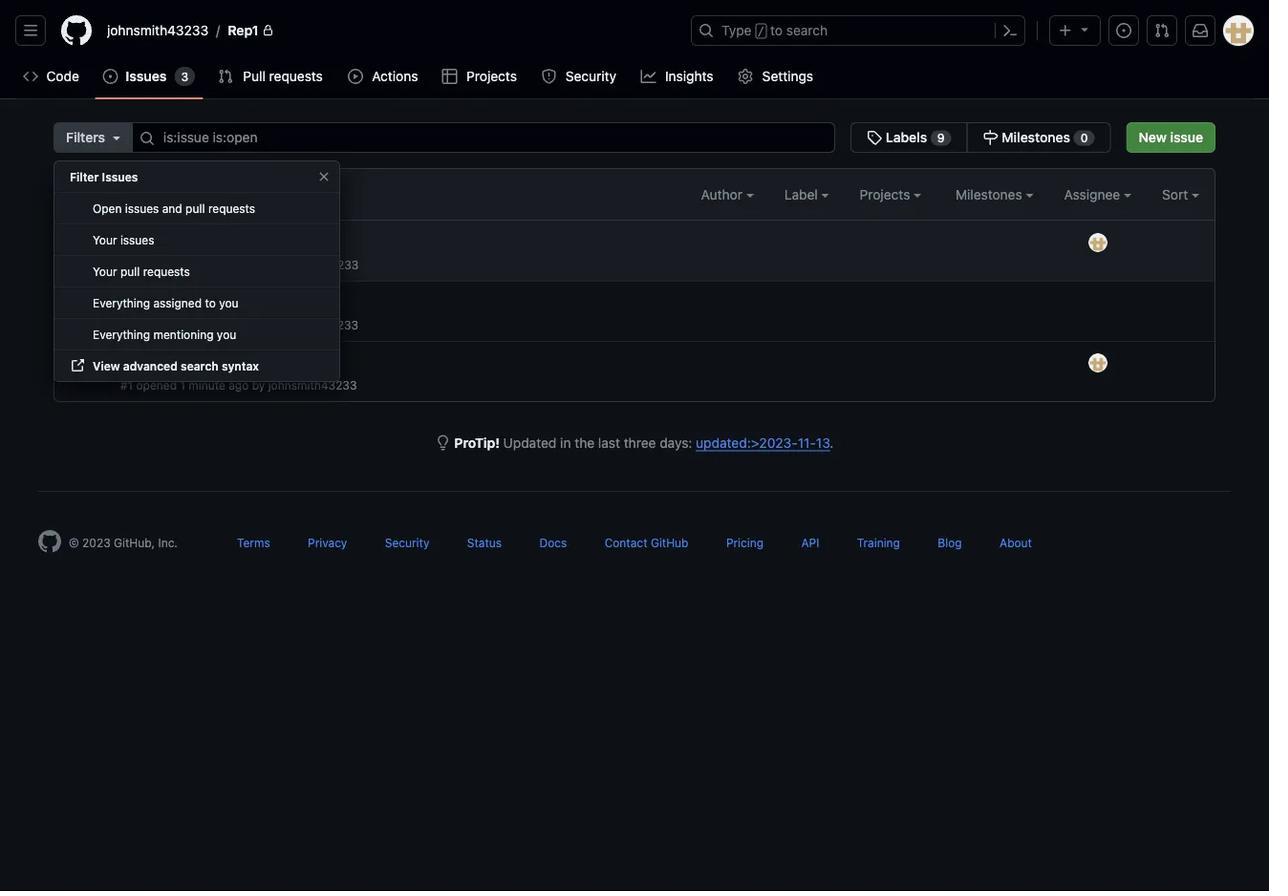 Task type: locate. For each thing, give the bounding box(es) containing it.
2 open issue image from the top
[[97, 292, 113, 307]]

tag image
[[867, 130, 882, 145]]

None search field
[[54, 122, 1111, 398]]

issues inside "link"
[[125, 202, 159, 215]]

invalid
[[179, 294, 215, 307]]

0 vertical spatial everything
[[93, 296, 150, 310]]

2 @johnsmith43233 image from the top
[[1089, 354, 1108, 373]]

2 vertical spatial 1
[[180, 378, 185, 392]]

0 vertical spatial milestones
[[1002, 129, 1070, 145]]

you up #2             opened 1 minute ago by johnsmith43233
[[219, 296, 238, 310]]

13
[[816, 435, 830, 451]]

open issue element left issue2 link
[[97, 291, 113, 307]]

git pull request image
[[1154, 23, 1170, 38]]

projects inside 'popup button'
[[860, 186, 914, 202]]

/ for johnsmith43233
[[216, 22, 220, 38]]

issues inside menu
[[102, 170, 138, 183]]

1 horizontal spatial search
[[786, 22, 828, 38]]

opened
[[138, 258, 179, 271], [138, 318, 178, 332], [136, 378, 177, 392]]

1 vertical spatial homepage image
[[38, 530, 61, 553]]

filter issues
[[70, 170, 138, 183]]

3
[[181, 70, 188, 83], [120, 186, 129, 202]]

open issue element for issue2
[[97, 291, 113, 307]]

new issue link
[[1126, 122, 1216, 153]]

0
[[1081, 131, 1088, 145], [202, 186, 211, 202]]

open issues and pull requests link
[[54, 193, 339, 225]]

1
[[182, 258, 187, 271], [182, 318, 187, 332], [180, 378, 185, 392]]

terms
[[237, 536, 270, 549]]

issue opened image
[[1116, 23, 1131, 38], [103, 69, 118, 84]]

search down everything mentioning you link
[[181, 359, 219, 373]]

milestones for milestones
[[956, 186, 1026, 202]]

pull
[[185, 202, 205, 215], [120, 265, 140, 278]]

open issue element left issue3 link
[[97, 231, 113, 247]]

3 open issue element from the top
[[97, 352, 113, 367]]

/ for type
[[758, 25, 764, 38]]

homepage image inside footer
[[38, 530, 61, 553]]

updated:>2023-
[[696, 435, 798, 451]]

issue opened image for git pull request icon
[[103, 69, 118, 84]]

issue3 link
[[120, 232, 168, 250]]

1 horizontal spatial projects
[[860, 186, 914, 202]]

2 your from the top
[[93, 265, 117, 278]]

everything up '#2' on the top of page
[[93, 296, 150, 310]]

security link left graph icon
[[534, 62, 625, 91]]

milestones right milestone icon
[[1002, 129, 1070, 145]]

0 vertical spatial ago
[[230, 258, 251, 271]]

homepage image left the ©
[[38, 530, 61, 553]]

homepage image
[[61, 15, 92, 46], [38, 530, 61, 553]]

0 right check image
[[202, 186, 211, 202]]

1 vertical spatial projects
[[860, 186, 914, 202]]

0 inside milestones 0
[[1081, 131, 1088, 145]]

open left check image
[[132, 186, 166, 202]]

1 vertical spatial by
[[252, 378, 265, 392]]

everything up open issue icon
[[93, 328, 150, 341]]

ago for issue2
[[230, 318, 250, 332]]

ago up the syntax
[[230, 318, 250, 332]]

sort button
[[1162, 184, 1199, 204]]

lock image
[[262, 25, 274, 36]]

1 vertical spatial minute
[[190, 318, 227, 332]]

settings link
[[730, 62, 822, 91]]

1 vertical spatial security
[[385, 536, 429, 549]]

2 vertical spatial opened
[[136, 378, 177, 392]]

new
[[1139, 129, 1167, 145]]

projects link
[[435, 62, 526, 91]]

issues
[[125, 202, 159, 215], [120, 233, 154, 247]]

security link
[[534, 62, 625, 91], [385, 536, 429, 549]]

table image
[[442, 69, 457, 84]]

security right shield image
[[566, 68, 616, 84]]

1 vertical spatial opened
[[138, 318, 178, 332]]

0 horizontal spatial pull
[[120, 265, 140, 278]]

1 vertical spatial 3
[[120, 186, 129, 202]]

#2
[[120, 318, 135, 332]]

three
[[624, 435, 656, 451]]

protip! updated in the last three days: updated:>2023-11-13 .
[[454, 435, 834, 451]]

opened for issue2
[[138, 318, 178, 332]]

open down filter issues
[[93, 202, 122, 215]]

0 up "assignee"
[[1081, 131, 1088, 145]]

1 horizontal spatial 3
[[181, 70, 188, 83]]

1 everything from the top
[[93, 296, 150, 310]]

2 vertical spatial open issue element
[[97, 352, 113, 367]]

to right the type at the top right of page
[[770, 22, 783, 38]]

to
[[770, 22, 783, 38], [205, 296, 216, 310]]

open issue image
[[97, 232, 113, 247], [97, 292, 113, 307]]

3 for 3 open
[[120, 186, 129, 202]]

1 down the your issues link in the left of the page
[[182, 258, 187, 271]]

footer containing © 2023 github, inc.
[[23, 491, 1246, 601]]

issues for your
[[120, 233, 154, 247]]

by
[[254, 318, 267, 332], [252, 378, 265, 392]]

2 open issue element from the top
[[97, 291, 113, 307]]

.
[[830, 435, 834, 451]]

assigned to johnsmith43233 element
[[1088, 233, 1108, 252]]

3 open link
[[97, 184, 166, 204]]

0 vertical spatial open issue image
[[97, 232, 113, 247]]

1 @johnsmith43233 image from the top
[[1089, 233, 1108, 252]]

0 vertical spatial your
[[93, 233, 117, 247]]

0 horizontal spatial projects
[[466, 68, 517, 84]]

in
[[560, 435, 571, 451]]

0 vertical spatial to
[[770, 22, 783, 38]]

actions link
[[340, 62, 427, 91]]

0 vertical spatial @johnsmith43233 image
[[1089, 233, 1108, 252]]

requests right pull at the top left
[[269, 68, 323, 84]]

0 vertical spatial security link
[[534, 62, 625, 91]]

1 vertical spatial ago
[[230, 318, 250, 332]]

0 vertical spatial search
[[786, 22, 828, 38]]

1 vertical spatial search
[[181, 359, 219, 373]]

by up the syntax
[[254, 318, 267, 332]]

0 vertical spatial security
[[566, 68, 616, 84]]

open inside "link"
[[93, 202, 122, 215]]

0 vertical spatial open issue element
[[97, 231, 113, 247]]

1 vertical spatial everything
[[93, 328, 150, 341]]

issues up 3 open link
[[102, 170, 138, 183]]

1 open issue image from the top
[[97, 232, 113, 247]]

labels 9
[[882, 129, 945, 145]]

your left issue3 link
[[93, 233, 117, 247]]

minute
[[190, 258, 227, 271], [190, 318, 227, 332], [189, 378, 225, 392]]

advanced
[[123, 359, 178, 373]]

1 vertical spatial open issue image
[[97, 292, 113, 307]]

1 vertical spatial @johnsmith43233 image
[[1089, 354, 1108, 373]]

rep1
[[228, 22, 259, 38]]

everything for everything assigned to you
[[93, 296, 150, 310]]

1 vertical spatial issue opened image
[[103, 69, 118, 84]]

pull right 'and'
[[185, 202, 205, 215]]

projects button
[[860, 184, 921, 204]]

training link
[[857, 536, 900, 549]]

ago
[[230, 258, 251, 271], [230, 318, 250, 332], [229, 378, 249, 392]]

Select all issues checkbox
[[70, 187, 82, 199]]

1 horizontal spatial /
[[758, 25, 764, 38]]

milestones for milestones 0
[[1002, 129, 1070, 145]]

minute down the invalid
[[190, 318, 227, 332]]

milestones inside popup button
[[956, 186, 1026, 202]]

opened down advanced in the left top of the page
[[136, 378, 177, 392]]

1 vertical spatial pull
[[120, 265, 140, 278]]

/ left rep1
[[216, 22, 220, 38]]

issues left 'and'
[[125, 202, 159, 215]]

1 vertical spatial 1
[[182, 318, 187, 332]]

security inside footer
[[385, 536, 429, 549]]

0 vertical spatial by
[[254, 318, 267, 332]]

9
[[937, 131, 945, 145]]

issue opened image right 'code' on the top of the page
[[103, 69, 118, 84]]

none search field containing filters
[[54, 122, 1111, 398]]

milestones down milestone icon
[[956, 186, 1026, 202]]

@johnsmith43233 image
[[1089, 233, 1108, 252], [1089, 354, 1108, 373]]

1 horizontal spatial 0
[[1081, 131, 1088, 145]]

open issue element right link external image
[[97, 352, 113, 367]]

1 vertical spatial requests
[[208, 202, 255, 215]]

1 horizontal spatial pull
[[185, 202, 205, 215]]

0 horizontal spatial open
[[93, 202, 122, 215]]

2 vertical spatial minute
[[189, 378, 225, 392]]

your for your pull requests
[[93, 265, 117, 278]]

check image
[[180, 187, 195, 202]]

1 vertical spatial to
[[205, 296, 216, 310]]

pull down 'your issues'
[[120, 265, 140, 278]]

issue2 link
[[120, 292, 168, 310]]

3 right issue opened icon
[[120, 186, 129, 202]]

security
[[566, 68, 616, 84], [385, 536, 429, 549]]

about link
[[1000, 536, 1032, 549]]

0 horizontal spatial to
[[205, 296, 216, 310]]

actions
[[372, 68, 418, 84]]

0 vertical spatial minute
[[190, 258, 227, 271]]

opened down everything assigned to you
[[138, 318, 178, 332]]

menu containing filter issues
[[54, 153, 340, 398]]

1 vertical spatial milestones
[[956, 186, 1026, 202]]

menu
[[54, 153, 340, 398]]

your left '#3'
[[93, 265, 117, 278]]

open issue element
[[97, 231, 113, 247], [97, 291, 113, 307], [97, 352, 113, 367]]

projects down tag image
[[860, 186, 914, 202]]

0 vertical spatial requests
[[269, 68, 323, 84]]

Search all issues text field
[[132, 122, 835, 153]]

0 vertical spatial projects
[[466, 68, 517, 84]]

open issue image left issue3 link
[[97, 232, 113, 247]]

issues up '#3'
[[120, 233, 154, 247]]

open issue image left issue2 link
[[97, 292, 113, 307]]

pull requests
[[243, 68, 323, 84]]

milestones inside issue element
[[1002, 129, 1070, 145]]

docs link
[[539, 536, 567, 549]]

you up documentation link
[[217, 328, 236, 341]]

1 horizontal spatial requests
[[208, 202, 255, 215]]

johnsmith43233
[[107, 22, 208, 38], [270, 258, 359, 271], [270, 318, 358, 332], [268, 378, 357, 392]]

0 horizontal spatial /
[[216, 22, 220, 38]]

homepage image up 'code' on the top of the page
[[61, 15, 92, 46]]

assignee button
[[1064, 184, 1131, 204]]

blog
[[938, 536, 962, 549]]

assignee
[[1064, 186, 1124, 202]]

2 everything from the top
[[93, 328, 150, 341]]

play image
[[348, 69, 363, 84]]

issue1
[[120, 352, 166, 370]]

/ inside the johnsmith43233 /
[[216, 22, 220, 38]]

2 horizontal spatial requests
[[269, 68, 323, 84]]

issues down the johnsmith43233 /
[[126, 68, 167, 84]]

everything assigned to you link
[[54, 288, 339, 319]]

0 vertical spatial issues
[[125, 202, 159, 215]]

by down the syntax
[[252, 378, 265, 392]]

1 horizontal spatial security
[[566, 68, 616, 84]]

by for issue2
[[254, 318, 267, 332]]

triangle down image
[[109, 130, 124, 145]]

0 horizontal spatial security link
[[385, 536, 429, 549]]

1 horizontal spatial issue opened image
[[1116, 23, 1131, 38]]

issue
[[1170, 129, 1203, 145]]

0 horizontal spatial 0
[[202, 186, 211, 202]]

filters
[[66, 129, 105, 145]]

1 vertical spatial 0
[[202, 186, 211, 202]]

security left "status" link
[[385, 536, 429, 549]]

to inside menu
[[205, 296, 216, 310]]

2 vertical spatial requests
[[143, 265, 190, 278]]

0 vertical spatial 3
[[181, 70, 188, 83]]

projects
[[466, 68, 517, 84], [860, 186, 914, 202]]

opened down issue3
[[138, 258, 179, 271]]

2 vertical spatial ago
[[229, 378, 249, 392]]

0 closed link
[[180, 184, 257, 204]]

1 vertical spatial issues
[[102, 170, 138, 183]]

security link left "status" link
[[385, 536, 429, 549]]

requests right check image
[[208, 202, 255, 215]]

/ inside type / to search
[[758, 25, 764, 38]]

issue opened image
[[97, 187, 113, 202]]

0 horizontal spatial security
[[385, 536, 429, 549]]

list
[[99, 15, 679, 46]]

0 vertical spatial issue opened image
[[1116, 23, 1131, 38]]

search up settings
[[786, 22, 828, 38]]

view advanced search syntax
[[93, 359, 259, 373]]

ago down the syntax
[[229, 378, 249, 392]]

assigned
[[153, 296, 202, 310]]

footer
[[23, 491, 1246, 601]]

1 open issue element from the top
[[97, 231, 113, 247]]

requests inside "link"
[[208, 202, 255, 215]]

0 horizontal spatial issue opened image
[[103, 69, 118, 84]]

filters button
[[54, 122, 133, 153]]

minute down the your issues link in the left of the page
[[190, 258, 227, 271]]

0 vertical spatial 0
[[1081, 131, 1088, 145]]

status link
[[467, 536, 502, 549]]

terms link
[[237, 536, 270, 549]]

1 vertical spatial open issue element
[[97, 291, 113, 307]]

1 vertical spatial you
[[217, 328, 236, 341]]

1 vertical spatial security link
[[385, 536, 429, 549]]

0 horizontal spatial 3
[[120, 186, 129, 202]]

© 2023 github, inc.
[[69, 536, 178, 549]]

0 horizontal spatial search
[[181, 359, 219, 373]]

projects right the "table" icon
[[466, 68, 517, 84]]

3 left git pull request icon
[[181, 70, 188, 83]]

1 down view advanced search syntax on the left top of the page
[[180, 378, 185, 392]]

1 horizontal spatial to
[[770, 22, 783, 38]]

/ right the type at the top right of page
[[758, 25, 764, 38]]

1 vertical spatial issues
[[120, 233, 154, 247]]

johnsmith43233 link
[[99, 15, 216, 46], [270, 258, 359, 271], [270, 318, 358, 332], [268, 378, 357, 392]]

issue1 link
[[120, 352, 166, 370]]

ago down the your issues link in the left of the page
[[230, 258, 251, 271]]

requests up everything assigned to you
[[143, 265, 190, 278]]

0 vertical spatial pull
[[185, 202, 205, 215]]

to right assigned
[[205, 296, 216, 310]]

issue opened image left git pull request image
[[1116, 23, 1131, 38]]

pull
[[243, 68, 266, 84]]

list containing johnsmith43233 /
[[99, 15, 679, 46]]

minute down documentation
[[189, 378, 225, 392]]

1 vertical spatial your
[[93, 265, 117, 278]]

filter
[[70, 170, 99, 183]]

1 down assigned
[[182, 318, 187, 332]]

your pull requests
[[93, 265, 190, 278]]

1 your from the top
[[93, 233, 117, 247]]



Task type: vqa. For each thing, say whether or not it's contained in the screenshot.
everything corresponding to Everything assigned to you
yes



Task type: describe. For each thing, give the bounding box(es) containing it.
everything mentioning you link
[[54, 319, 339, 351]]

to for search
[[770, 22, 783, 38]]

days:
[[660, 435, 692, 451]]

graph image
[[641, 69, 656, 84]]

about
[[1000, 536, 1032, 549]]

updated:>2023-11-13 link
[[696, 435, 830, 451]]

inc.
[[158, 536, 178, 549]]

github
[[651, 536, 688, 549]]

close menu image
[[316, 169, 332, 184]]

link external image
[[70, 358, 85, 374]]

pull requests link
[[210, 62, 332, 91]]

git pull request image
[[218, 69, 233, 84]]

milestones 0
[[998, 129, 1088, 145]]

pull inside "link"
[[185, 202, 205, 215]]

1 horizontal spatial open
[[132, 186, 166, 202]]

labels
[[886, 129, 927, 145]]

shield image
[[541, 69, 556, 84]]

privacy link
[[308, 536, 347, 549]]

#3
[[120, 258, 135, 271]]

2023
[[82, 536, 111, 549]]

0 vertical spatial issues
[[126, 68, 167, 84]]

code link
[[15, 62, 87, 91]]

last
[[598, 435, 620, 451]]

0 closed
[[199, 186, 257, 202]]

issue3
[[120, 232, 168, 250]]

minute for issue1
[[189, 378, 225, 392]]

type
[[721, 22, 752, 38]]

#1             opened 1 minute ago by johnsmith43233
[[120, 378, 357, 392]]

pricing link
[[726, 536, 764, 549]]

0 vertical spatial 1
[[182, 258, 187, 271]]

0 vertical spatial homepage image
[[61, 15, 92, 46]]

1 for issue1
[[180, 378, 185, 392]]

everything for everything mentioning you
[[93, 328, 150, 341]]

insights link
[[633, 62, 723, 91]]

Issues search field
[[132, 122, 835, 153]]

0 vertical spatial you
[[219, 296, 238, 310]]

opened for issue1
[[136, 378, 177, 392]]

your pull requests link
[[54, 256, 339, 288]]

closed
[[214, 186, 257, 202]]

open issue image for issue3
[[97, 232, 113, 247]]

your issues link
[[54, 225, 339, 256]]

view
[[93, 359, 120, 373]]

johnsmith43233 /
[[107, 22, 220, 38]]

invalid link
[[171, 291, 222, 310]]

11-
[[798, 435, 816, 451]]

training
[[857, 536, 900, 549]]

3 for 3
[[181, 70, 188, 83]]

0 vertical spatial opened
[[138, 258, 179, 271]]

api link
[[801, 536, 819, 549]]

milestones button
[[956, 184, 1033, 204]]

johnsmith43233 inside the johnsmith43233 /
[[107, 22, 208, 38]]

label
[[784, 186, 821, 202]]

milestone image
[[983, 130, 998, 145]]

api
[[801, 536, 819, 549]]

updated
[[503, 435, 557, 451]]

light bulb image
[[435, 435, 451, 451]]

ago for issue1
[[229, 378, 249, 392]]

new issue
[[1139, 129, 1203, 145]]

author button
[[701, 184, 754, 204]]

issue element
[[851, 122, 1111, 153]]

command palette image
[[1002, 23, 1018, 38]]

open issue element for issue1
[[97, 352, 113, 367]]

your for your issues
[[93, 233, 117, 247]]

mentioning
[[153, 328, 214, 341]]

issue2
[[120, 292, 168, 310]]

minute for issue2
[[190, 318, 227, 332]]

sort
[[1162, 186, 1188, 202]]

to for you
[[205, 296, 216, 310]]

by for issue1
[[252, 378, 265, 392]]

everything mentioning you
[[93, 328, 236, 341]]

open issue image
[[97, 352, 113, 367]]

author
[[701, 186, 746, 202]]

Issue1 checkbox
[[70, 352, 82, 365]]

label button
[[784, 184, 829, 204]]

1 for issue2
[[182, 318, 187, 332]]

blog link
[[938, 536, 962, 549]]

plus image
[[1058, 23, 1073, 38]]

open issue image for issue2
[[97, 292, 113, 307]]

3 open
[[117, 186, 166, 202]]

protip!
[[454, 435, 500, 451]]

#2             opened 1 minute ago by johnsmith43233
[[120, 318, 358, 332]]

contact github link
[[605, 536, 688, 549]]

open issues and pull requests
[[93, 202, 255, 215]]

github,
[[114, 536, 155, 549]]

documentation
[[177, 354, 260, 367]]

everything assigned to you
[[93, 296, 238, 310]]

contact github
[[605, 536, 688, 549]]

the
[[575, 435, 595, 451]]

#3             opened 1 minute ago
[[120, 258, 251, 271]]

privacy
[[308, 536, 347, 549]]

pricing
[[726, 536, 764, 549]]

view advanced search syntax link
[[54, 351, 339, 382]]

triangle down image
[[1077, 22, 1092, 37]]

docs
[[539, 536, 567, 549]]

search image
[[139, 131, 155, 146]]

status
[[467, 536, 502, 549]]

open issue element for issue3
[[97, 231, 113, 247]]

1 horizontal spatial security link
[[534, 62, 625, 91]]

code image
[[23, 69, 38, 84]]

0 horizontal spatial requests
[[143, 265, 190, 278]]

type / to search
[[721, 22, 828, 38]]

gear image
[[738, 69, 753, 84]]

notifications image
[[1193, 23, 1208, 38]]

issues for open
[[125, 202, 159, 215]]

syntax
[[222, 359, 259, 373]]

documentation link
[[169, 351, 268, 370]]

issue opened image for git pull request image
[[1116, 23, 1131, 38]]

your issues
[[93, 233, 154, 247]]

#1
[[120, 378, 133, 392]]

settings
[[762, 68, 813, 84]]

rep1 link
[[220, 15, 282, 46]]

code
[[46, 68, 79, 84]]

and
[[162, 202, 182, 215]]

©
[[69, 536, 79, 549]]



